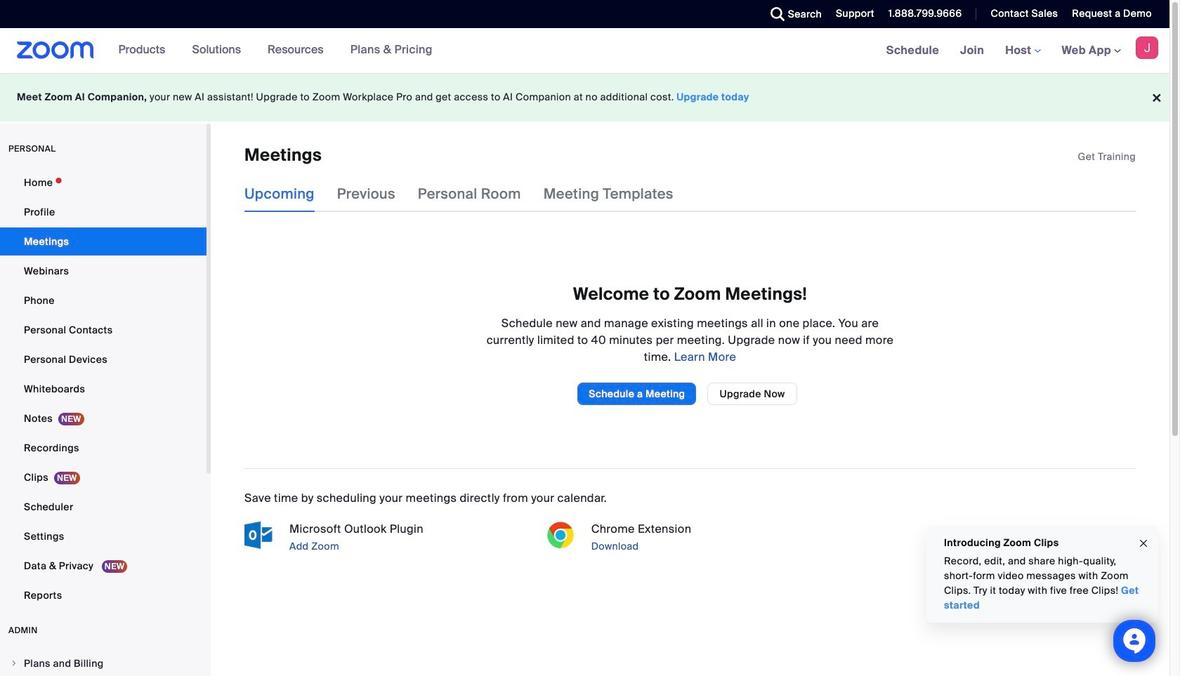 Task type: describe. For each thing, give the bounding box(es) containing it.
right image
[[10, 660, 18, 668]]

meetings navigation
[[876, 28, 1170, 74]]



Task type: vqa. For each thing, say whether or not it's contained in the screenshot.
bottom CONTACT
no



Task type: locate. For each thing, give the bounding box(es) containing it.
zoom logo image
[[17, 41, 94, 59]]

tabs of meeting tab list
[[245, 176, 696, 212]]

menu item
[[0, 651, 207, 677]]

close image
[[1138, 536, 1149, 552]]

personal menu menu
[[0, 169, 207, 611]]

product information navigation
[[108, 28, 443, 73]]

application
[[1078, 150, 1136, 164]]

profile picture image
[[1136, 37, 1159, 59]]

footer
[[0, 73, 1170, 122]]

banner
[[0, 28, 1170, 74]]



